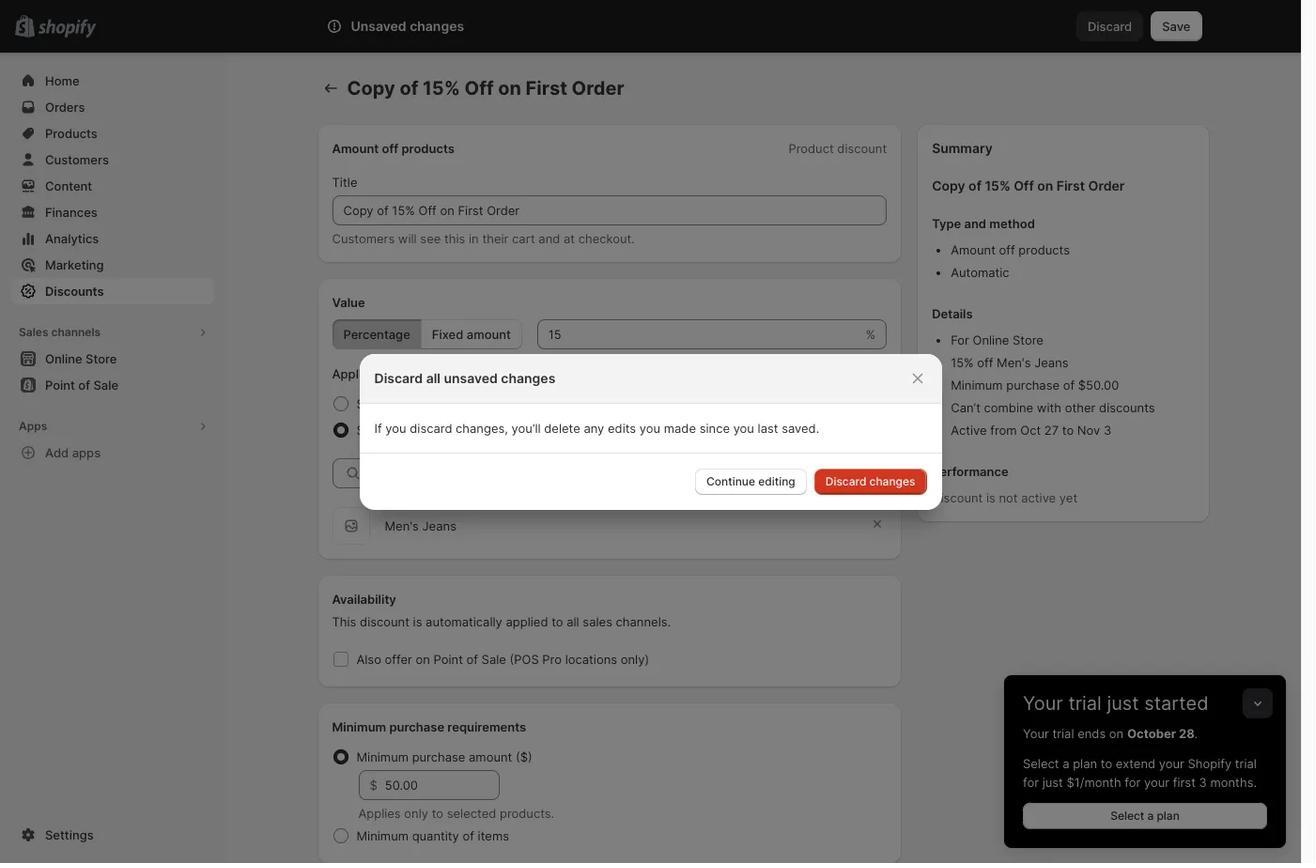 Task type: locate. For each thing, give the bounding box(es) containing it.
off for amount off products
[[382, 141, 399, 156]]

home link
[[11, 68, 214, 94]]

1 vertical spatial amount
[[469, 750, 512, 765]]

discounts
[[1099, 400, 1155, 415]]

products down method
[[1019, 242, 1070, 257]]

off inside amount off products automatic
[[999, 242, 1015, 257]]

just
[[1107, 693, 1139, 715], [1043, 775, 1064, 790]]

your left first
[[1144, 775, 1170, 790]]

trial for ends
[[1053, 726, 1075, 741]]

just left $1/month
[[1043, 775, 1064, 790]]

2 vertical spatial 15%
[[951, 355, 974, 370]]

customers
[[332, 231, 395, 246]]

amount inside amount off products automatic
[[951, 242, 996, 257]]

0 vertical spatial copy
[[347, 77, 395, 100]]

collections
[[406, 397, 468, 412]]

0 horizontal spatial for
[[1023, 775, 1039, 790]]

copy down unsaved on the top of the page
[[347, 77, 395, 100]]

amount for amount off products automatic
[[951, 242, 996, 257]]

15% down search at the top
[[423, 77, 460, 100]]

settings link
[[11, 822, 214, 849]]

and right type
[[965, 216, 987, 231]]

products inside amount off products automatic
[[1019, 242, 1070, 257]]

0 horizontal spatial copy
[[347, 77, 395, 100]]

your left ends
[[1023, 726, 1049, 741]]

1 vertical spatial products
[[1019, 242, 1070, 257]]

1 vertical spatial is
[[413, 615, 422, 630]]

0 horizontal spatial plan
[[1073, 756, 1098, 771]]

1 horizontal spatial changes
[[501, 370, 556, 386]]

this
[[444, 231, 465, 246]]

0 horizontal spatial is
[[413, 615, 422, 630]]

changes for discard changes
[[870, 474, 916, 488]]

products down the collections
[[406, 423, 458, 438]]

select down select a plan to extend your shopify trial for just $1/month for your first 3 months.
[[1111, 809, 1145, 823]]

purchase inside for online store 15% off men's jeans minimum purchase of $50.00 can't combine with other discounts active from oct 27 to nov 3
[[1007, 378, 1060, 393]]

discount
[[838, 141, 887, 156], [360, 615, 410, 630]]

0 horizontal spatial copy of 15% off on first order
[[347, 77, 625, 100]]

select inside select a plan to extend your shopify trial for just $1/month for your first 3 months.
[[1023, 756, 1059, 771]]

just inside dropdown button
[[1107, 693, 1139, 715]]

15%
[[423, 77, 460, 100], [985, 178, 1011, 194], [951, 355, 974, 370]]

men's inside for online store 15% off men's jeans minimum purchase of $50.00 can't combine with other discounts active from oct 27 to nov 3
[[997, 355, 1031, 370]]

and
[[965, 216, 987, 231], [539, 231, 560, 246]]

men's down store in the right top of the page
[[997, 355, 1031, 370]]

is left automatically
[[413, 615, 422, 630]]

minimum purchase amount ($)
[[357, 750, 532, 765]]

1 your from the top
[[1023, 693, 1063, 715]]

purchase up minimum purchase amount ($)
[[389, 720, 445, 735]]

1 vertical spatial discard
[[374, 370, 423, 386]]

applies left only
[[358, 806, 401, 821]]

just up your trial ends on october 28 .
[[1107, 693, 1139, 715]]

0 vertical spatial just
[[1107, 693, 1139, 715]]

15% down for
[[951, 355, 974, 370]]

15% up type and method
[[985, 178, 1011, 194]]

0 vertical spatial discard
[[1088, 19, 1133, 34]]

0 vertical spatial plan
[[1073, 756, 1098, 771]]

you right edits
[[640, 420, 661, 436]]

if you discard changes, you'll delete any edits you made since you last saved.
[[374, 420, 820, 436]]

3 right first
[[1199, 775, 1207, 790]]

of up amount off products
[[400, 77, 419, 100]]

your trial just started
[[1023, 693, 1209, 715]]

a up $1/month
[[1063, 756, 1070, 771]]

amount up automatic
[[951, 242, 996, 257]]

0 horizontal spatial changes
[[410, 18, 464, 34]]

1 vertical spatial copy of 15% off on first order
[[932, 178, 1125, 194]]

2 vertical spatial discard
[[826, 474, 867, 488]]

changes for unsaved changes
[[410, 18, 464, 34]]

0 vertical spatial jeans
[[1035, 355, 1069, 370]]

2 horizontal spatial you
[[734, 420, 754, 436]]

1 horizontal spatial men's
[[997, 355, 1031, 370]]

your trial ends on october 28 .
[[1023, 726, 1198, 741]]

trial inside your trial just started dropdown button
[[1069, 693, 1102, 715]]

1 vertical spatial changes
[[501, 370, 556, 386]]

1 horizontal spatial first
[[1057, 178, 1085, 194]]

2 vertical spatial trial
[[1236, 756, 1257, 771]]

of left the sale
[[467, 652, 478, 667]]

1 vertical spatial select
[[1111, 809, 1145, 823]]

you right if
[[386, 420, 406, 436]]

your up your trial ends on october 28 .
[[1023, 693, 1063, 715]]

channels
[[51, 325, 101, 339]]

1 vertical spatial copy
[[932, 178, 966, 194]]

minimum for minimum purchase requirements
[[332, 720, 386, 735]]

save
[[1163, 19, 1191, 34]]

purchase up the with on the right
[[1007, 378, 1060, 393]]

in
[[469, 231, 479, 246]]

specific up if
[[357, 397, 403, 412]]

specific
[[357, 397, 403, 412], [357, 423, 403, 438]]

sales
[[19, 325, 48, 339]]

discard inside 'button'
[[1088, 19, 1133, 34]]

0 vertical spatial applies
[[332, 366, 376, 382]]

2 your from the top
[[1023, 726, 1049, 741]]

nov
[[1078, 423, 1101, 438]]

amount up title
[[332, 141, 379, 156]]

1 horizontal spatial discard
[[826, 474, 867, 488]]

0 horizontal spatial you
[[386, 420, 406, 436]]

1 vertical spatial discount
[[360, 615, 410, 630]]

trial up months.
[[1236, 756, 1257, 771]]

1 horizontal spatial for
[[1125, 775, 1141, 790]]

all up the collections
[[426, 370, 441, 386]]

men's jeans
[[385, 519, 457, 534]]

jeans
[[1035, 355, 1069, 370], [422, 519, 457, 534]]

for
[[951, 333, 970, 348]]

ends
[[1078, 726, 1106, 741]]

1 horizontal spatial 15%
[[951, 355, 974, 370]]

discount right the product
[[838, 141, 887, 156]]

1 vertical spatial plan
[[1157, 809, 1180, 823]]

fixed
[[432, 327, 464, 342]]

15% inside for online store 15% off men's jeans minimum purchase of $50.00 can't combine with other discounts active from oct 27 to nov 3
[[951, 355, 974, 370]]

2 horizontal spatial changes
[[870, 474, 916, 488]]

your up first
[[1159, 756, 1185, 771]]

1 vertical spatial jeans
[[422, 519, 457, 534]]

minimum inside for online store 15% off men's jeans minimum purchase of $50.00 can't combine with other discounts active from oct 27 to nov 3
[[951, 378, 1003, 393]]

0 vertical spatial products
[[402, 141, 455, 156]]

discard all unsaved changes
[[374, 370, 556, 386]]

select a plan
[[1111, 809, 1180, 823]]

details
[[932, 306, 973, 321]]

1 vertical spatial all
[[567, 615, 579, 630]]

1 horizontal spatial all
[[567, 615, 579, 630]]

1 horizontal spatial plan
[[1157, 809, 1180, 823]]

1 horizontal spatial just
[[1107, 693, 1139, 715]]

to up $1/month
[[1101, 756, 1113, 771]]

0 horizontal spatial men's
[[385, 519, 419, 534]]

0 horizontal spatial order
[[572, 77, 625, 100]]

minimum down only
[[357, 829, 409, 844]]

yet
[[1060, 491, 1078, 506]]

your inside dropdown button
[[1023, 693, 1063, 715]]

1 horizontal spatial off
[[978, 355, 994, 370]]

discard
[[410, 420, 452, 436]]

1 vertical spatial your
[[1144, 775, 1170, 790]]

1 horizontal spatial you
[[640, 420, 661, 436]]

0 vertical spatial men's
[[997, 355, 1031, 370]]

1 vertical spatial off
[[1014, 178, 1034, 194]]

specific down specific collections
[[357, 423, 403, 438]]

off down method
[[999, 242, 1015, 257]]

shopify image
[[38, 19, 96, 38]]

pro
[[543, 652, 562, 667]]

1 horizontal spatial amount
[[951, 242, 996, 257]]

1 horizontal spatial discount
[[838, 141, 887, 156]]

2 horizontal spatial 15%
[[985, 178, 1011, 194]]

0 horizontal spatial all
[[426, 370, 441, 386]]

2 horizontal spatial off
[[999, 242, 1015, 257]]

order
[[572, 77, 625, 100], [1089, 178, 1125, 194]]

unsaved
[[351, 18, 407, 34]]

1 vertical spatial 3
[[1199, 775, 1207, 790]]

amount for amount off products
[[332, 141, 379, 156]]

of up other
[[1063, 378, 1075, 393]]

1 you from the left
[[386, 420, 406, 436]]

for left $1/month
[[1023, 775, 1039, 790]]

to right only
[[432, 806, 444, 821]]

your trial just started button
[[1005, 676, 1286, 715]]

plan for select a plan
[[1157, 809, 1180, 823]]

and left at
[[539, 231, 560, 246]]

minimum down 'minimum purchase requirements'
[[357, 750, 409, 765]]

off down online
[[978, 355, 994, 370]]

amount inside button
[[467, 327, 511, 342]]

1 horizontal spatial off
[[1014, 178, 1034, 194]]

discard
[[1088, 19, 1133, 34], [374, 370, 423, 386], [826, 474, 867, 488]]

purchase down 'minimum purchase requirements'
[[412, 750, 465, 765]]

products for amount off products
[[402, 141, 455, 156]]

to
[[379, 366, 391, 382], [1063, 423, 1074, 438], [552, 615, 563, 630], [1101, 756, 1113, 771], [432, 806, 444, 821]]

0 vertical spatial specific
[[357, 397, 403, 412]]

1 horizontal spatial jeans
[[1035, 355, 1069, 370]]

0 vertical spatial 3
[[1104, 423, 1112, 438]]

editing
[[758, 474, 796, 488]]

purchase for amount
[[412, 750, 465, 765]]

for down extend
[[1125, 775, 1141, 790]]

amount
[[467, 327, 511, 342], [469, 750, 512, 765]]

amount down requirements
[[469, 750, 512, 765]]

active
[[1022, 491, 1056, 506]]

also offer on point of sale (pos pro locations only)
[[357, 652, 649, 667]]

first
[[526, 77, 567, 100], [1057, 178, 1085, 194]]

point
[[434, 652, 463, 667]]

to right applied
[[552, 615, 563, 630]]

copy of 15% off on first order up method
[[932, 178, 1125, 194]]

active
[[951, 423, 987, 438]]

a down select a plan to extend your shopify trial for just $1/month for your first 3 months.
[[1148, 809, 1154, 823]]

purchase for requirements
[[389, 720, 445, 735]]

is left not
[[987, 491, 996, 506]]

0 horizontal spatial amount
[[332, 141, 379, 156]]

changes inside button
[[870, 474, 916, 488]]

off up will
[[382, 141, 399, 156]]

just inside select a plan to extend your shopify trial for just $1/month for your first 3 months.
[[1043, 775, 1064, 790]]

0 horizontal spatial first
[[526, 77, 567, 100]]

0 vertical spatial purchase
[[1007, 378, 1060, 393]]

select a plan to extend your shopify trial for just $1/month for your first 3 months.
[[1023, 756, 1257, 790]]

amount right fixed
[[467, 327, 511, 342]]

continue editing
[[707, 474, 796, 488]]

copy of 15% off on first order down search at the top
[[347, 77, 625, 100]]

a inside select a plan to extend your shopify trial for just $1/month for your first 3 months.
[[1063, 756, 1070, 771]]

1 horizontal spatial a
[[1148, 809, 1154, 823]]

plan inside select a plan link
[[1157, 809, 1180, 823]]

discard for discard
[[1088, 19, 1133, 34]]

october
[[1127, 726, 1176, 741]]

plan down first
[[1157, 809, 1180, 823]]

purchase
[[1007, 378, 1060, 393], [389, 720, 445, 735], [412, 750, 465, 765]]

0 horizontal spatial off
[[382, 141, 399, 156]]

plan inside select a plan to extend your shopify trial for just $1/month for your first 3 months.
[[1073, 756, 1098, 771]]

trial up ends
[[1069, 693, 1102, 715]]

3 right nov
[[1104, 423, 1112, 438]]

to inside for online store 15% off men's jeans minimum purchase of $50.00 can't combine with other discounts active from oct 27 to nov 3
[[1063, 423, 1074, 438]]

all inside dialog
[[426, 370, 441, 386]]

discard left save button
[[1088, 19, 1133, 34]]

0 vertical spatial changes
[[410, 18, 464, 34]]

0 horizontal spatial discard
[[374, 370, 423, 386]]

copy up type
[[932, 178, 966, 194]]

1 vertical spatial purchase
[[389, 720, 445, 735]]

discount down availability
[[360, 615, 410, 630]]

products for amount off products automatic
[[1019, 242, 1070, 257]]

select inside select a plan link
[[1111, 809, 1145, 823]]

products up see
[[402, 141, 455, 156]]

1 vertical spatial off
[[999, 242, 1015, 257]]

from
[[991, 423, 1017, 438]]

minimum
[[951, 378, 1003, 393], [332, 720, 386, 735], [357, 750, 409, 765], [357, 829, 409, 844]]

for
[[1023, 775, 1039, 790], [1125, 775, 1141, 790]]

apps
[[19, 419, 47, 433]]

select a plan link
[[1023, 803, 1268, 830]]

1 horizontal spatial copy of 15% off on first order
[[932, 178, 1125, 194]]

2 horizontal spatial discard
[[1088, 19, 1133, 34]]

of down selected
[[463, 829, 474, 844]]

0 vertical spatial trial
[[1069, 693, 1102, 715]]

requirements
[[448, 720, 526, 735]]

of
[[400, 77, 419, 100], [969, 178, 982, 194], [1063, 378, 1075, 393], [467, 652, 478, 667], [463, 829, 474, 844]]

plan up $1/month
[[1073, 756, 1098, 771]]

0 vertical spatial amount
[[332, 141, 379, 156]]

applies for applies only to selected products.
[[358, 806, 401, 821]]

1 specific from the top
[[357, 397, 403, 412]]

trial left ends
[[1053, 726, 1075, 741]]

2 vertical spatial off
[[978, 355, 994, 370]]

2 vertical spatial purchase
[[412, 750, 465, 765]]

discount is not active yet
[[932, 491, 1078, 506]]

also
[[357, 652, 381, 667]]

you
[[386, 420, 406, 436], [640, 420, 661, 436], [734, 420, 754, 436]]

1 vertical spatial first
[[1057, 178, 1085, 194]]

2 vertical spatial changes
[[870, 474, 916, 488]]

0 vertical spatial amount
[[467, 327, 511, 342]]

0 vertical spatial is
[[987, 491, 996, 506]]

1 vertical spatial a
[[1148, 809, 1154, 823]]

minimum up the can't
[[951, 378, 1003, 393]]

applies
[[332, 366, 376, 382], [358, 806, 401, 821]]

saved.
[[782, 420, 820, 436]]

to right 27
[[1063, 423, 1074, 438]]

0 vertical spatial select
[[1023, 756, 1059, 771]]

specific products
[[357, 423, 458, 438]]

discard right the editing
[[826, 474, 867, 488]]

1 vertical spatial specific
[[357, 423, 403, 438]]

applies down percentage button
[[332, 366, 376, 382]]

at
[[564, 231, 575, 246]]

your for your trial just started
[[1023, 693, 1063, 715]]

select for select a plan
[[1111, 809, 1145, 823]]

0 horizontal spatial 15%
[[423, 77, 460, 100]]

$1/month
[[1067, 775, 1122, 790]]

you left last
[[734, 420, 754, 436]]

0 horizontal spatial a
[[1063, 756, 1070, 771]]

on
[[498, 77, 521, 100], [1038, 178, 1054, 194], [416, 652, 430, 667], [1110, 726, 1124, 741]]

2 specific from the top
[[357, 423, 403, 438]]

minimum down the also
[[332, 720, 386, 735]]

0 vertical spatial 15%
[[423, 77, 460, 100]]

all left sales
[[567, 615, 579, 630]]

1 horizontal spatial select
[[1111, 809, 1145, 823]]

0 horizontal spatial discount
[[360, 615, 410, 630]]

0 horizontal spatial select
[[1023, 756, 1059, 771]]

0 vertical spatial off
[[465, 77, 494, 100]]

discard inside button
[[826, 474, 867, 488]]

off for amount off products automatic
[[999, 242, 1015, 257]]

a
[[1063, 756, 1070, 771], [1148, 809, 1154, 823]]

1 vertical spatial your
[[1023, 726, 1049, 741]]

select down your trial ends on october 28 .
[[1023, 756, 1059, 771]]

men's up availability
[[385, 519, 419, 534]]

discard up specific collections
[[374, 370, 423, 386]]

discount inside availability this discount is automatically applied to all sales channels.
[[360, 615, 410, 630]]

fixed amount button
[[421, 319, 522, 350]]

copy
[[347, 77, 395, 100], [932, 178, 966, 194]]

2 vertical spatial products
[[406, 423, 458, 438]]

0 vertical spatial a
[[1063, 756, 1070, 771]]

1 vertical spatial order
[[1089, 178, 1125, 194]]

discard button
[[1077, 11, 1144, 41]]



Task type: describe. For each thing, give the bounding box(es) containing it.
specific for specific collections
[[357, 397, 403, 412]]

channels.
[[616, 615, 671, 630]]

any
[[584, 420, 605, 436]]

automatic
[[951, 265, 1010, 280]]

product
[[789, 141, 834, 156]]

made
[[664, 420, 696, 436]]

2 for from the left
[[1125, 775, 1141, 790]]

unsaved changes
[[351, 18, 464, 34]]

started
[[1145, 693, 1209, 715]]

trial inside select a plan to extend your shopify trial for just $1/month for your first 3 months.
[[1236, 756, 1257, 771]]

type
[[932, 216, 962, 231]]

title
[[332, 175, 358, 190]]

discounts
[[45, 284, 104, 299]]

items
[[478, 829, 509, 844]]

minimum for minimum purchase amount ($)
[[357, 750, 409, 765]]

minimum quantity of items
[[357, 829, 509, 844]]

not
[[999, 491, 1018, 506]]

all inside availability this discount is automatically applied to all sales channels.
[[567, 615, 579, 630]]

changes,
[[456, 420, 508, 436]]

automatically
[[426, 615, 503, 630]]

0 horizontal spatial jeans
[[422, 519, 457, 534]]

save button
[[1151, 11, 1202, 41]]

performance
[[932, 464, 1009, 479]]

jeans inside for online store 15% off men's jeans minimum purchase of $50.00 can't combine with other discounts active from oct 27 to nov 3
[[1035, 355, 1069, 370]]

to inside availability this discount is automatically applied to all sales channels.
[[552, 615, 563, 630]]

3 inside for online store 15% off men's jeans minimum purchase of $50.00 can't combine with other discounts active from oct 27 to nov 3
[[1104, 423, 1112, 438]]

delete
[[544, 420, 581, 436]]

is inside availability this discount is automatically applied to all sales channels.
[[413, 615, 422, 630]]

1 horizontal spatial copy
[[932, 178, 966, 194]]

customers will see this in their cart and at checkout.
[[332, 231, 635, 246]]

0 vertical spatial copy of 15% off on first order
[[347, 77, 625, 100]]

quantity
[[412, 829, 459, 844]]

value
[[332, 295, 365, 310]]

search
[[409, 19, 449, 34]]

can't
[[951, 400, 981, 415]]

.
[[1195, 726, 1198, 741]]

3 inside select a plan to extend your shopify trial for just $1/month for your first 3 months.
[[1199, 775, 1207, 790]]

checkout.
[[579, 231, 635, 246]]

you'll
[[512, 420, 541, 436]]

browse button
[[821, 459, 887, 489]]

1 horizontal spatial is
[[987, 491, 996, 506]]

shopify
[[1188, 756, 1232, 771]]

discard changes button
[[814, 468, 927, 495]]

your trial just started element
[[1005, 724, 1286, 849]]

edits
[[608, 420, 636, 436]]

discard all unsaved changes dialog
[[0, 354, 1301, 510]]

percentage button
[[332, 319, 422, 350]]

27
[[1045, 423, 1059, 438]]

percentage
[[343, 327, 410, 342]]

with
[[1037, 400, 1062, 415]]

applies for applies to
[[332, 366, 376, 382]]

sales channels button
[[11, 319, 214, 346]]

your for your trial ends on october 28 .
[[1023, 726, 1049, 741]]

offer
[[385, 652, 412, 667]]

28
[[1179, 726, 1195, 741]]

apps
[[72, 445, 101, 460]]

selected
[[447, 806, 496, 821]]

0 horizontal spatial and
[[539, 231, 560, 246]]

products.
[[500, 806, 555, 821]]

availability this discount is automatically applied to all sales channels.
[[332, 592, 671, 630]]

0 vertical spatial order
[[572, 77, 625, 100]]

0 vertical spatial first
[[526, 77, 567, 100]]

on inside your trial just started element
[[1110, 726, 1124, 741]]

discount
[[932, 491, 983, 506]]

unsaved
[[444, 370, 498, 386]]

1 horizontal spatial order
[[1089, 178, 1125, 194]]

for online store 15% off men's jeans minimum purchase of $50.00 can't combine with other discounts active from oct 27 to nov 3
[[951, 333, 1155, 438]]

last
[[758, 420, 779, 436]]

store
[[1013, 333, 1044, 348]]

specific for specific products
[[357, 423, 403, 438]]

online
[[973, 333, 1010, 348]]

add apps
[[45, 445, 101, 460]]

select for select a plan to extend your shopify trial for just $1/month for your first 3 months.
[[1023, 756, 1059, 771]]

off inside for online store 15% off men's jeans minimum purchase of $50.00 can't combine with other discounts active from oct 27 to nov 3
[[978, 355, 994, 370]]

specific collections
[[357, 397, 468, 412]]

this
[[332, 615, 357, 630]]

other
[[1065, 400, 1096, 415]]

of up type and method
[[969, 178, 982, 194]]

sale
[[482, 652, 506, 667]]

see
[[420, 231, 441, 246]]

fixed amount
[[432, 327, 511, 342]]

product discount
[[789, 141, 887, 156]]

amount off products
[[332, 141, 455, 156]]

method
[[990, 216, 1035, 231]]

applies to
[[332, 366, 391, 382]]

0 vertical spatial your
[[1159, 756, 1185, 771]]

1 for from the left
[[1023, 775, 1039, 790]]

to down percentage button
[[379, 366, 391, 382]]

add apps button
[[11, 440, 214, 466]]

$50.00
[[1079, 378, 1119, 393]]

continue
[[707, 474, 756, 488]]

plan for select a plan to extend your shopify trial for just $1/month for your first 3 months.
[[1073, 756, 1098, 771]]

minimum purchase requirements
[[332, 720, 526, 735]]

only
[[404, 806, 429, 821]]

since
[[700, 420, 730, 436]]

applied
[[506, 615, 548, 630]]

summary
[[932, 140, 993, 156]]

2 you from the left
[[640, 420, 661, 436]]

minimum for minimum quantity of items
[[357, 829, 409, 844]]

combine
[[984, 400, 1034, 415]]

a for select a plan
[[1148, 809, 1154, 823]]

sales
[[583, 615, 613, 630]]

discard changes
[[826, 474, 916, 488]]

3 you from the left
[[734, 420, 754, 436]]

locations
[[565, 652, 617, 667]]

of inside for online store 15% off men's jeans minimum purchase of $50.00 can't combine with other discounts active from oct 27 to nov 3
[[1063, 378, 1075, 393]]

discard for discard changes
[[826, 474, 867, 488]]

amount off products automatic
[[951, 242, 1070, 280]]

0 vertical spatial discount
[[838, 141, 887, 156]]

0 horizontal spatial off
[[465, 77, 494, 100]]

trial for just
[[1069, 693, 1102, 715]]

(pos
[[510, 652, 539, 667]]

search button
[[378, 11, 923, 41]]

sales channels
[[19, 325, 101, 339]]

($)
[[516, 750, 532, 765]]

to inside select a plan to extend your shopify trial for just $1/month for your first 3 months.
[[1101, 756, 1113, 771]]

a for select a plan to extend your shopify trial for just $1/month for your first 3 months.
[[1063, 756, 1070, 771]]

settings
[[45, 828, 94, 843]]

1 horizontal spatial and
[[965, 216, 987, 231]]

discounts link
[[11, 278, 214, 304]]

discard for discard all unsaved changes
[[374, 370, 423, 386]]

extend
[[1116, 756, 1156, 771]]



Task type: vqa. For each thing, say whether or not it's contained in the screenshot.
AMOUNT OFF PRODUCTS AUTOMATIC
yes



